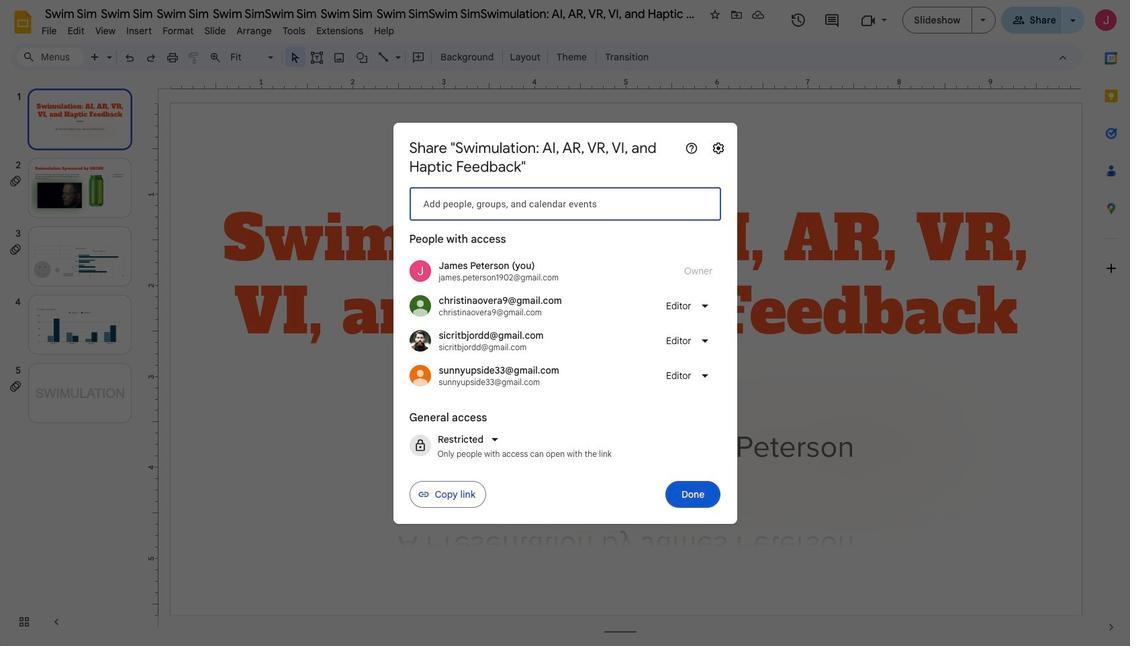 Task type: describe. For each thing, give the bounding box(es) containing it.
paint format image
[[187, 51, 201, 64]]

show all comments image
[[824, 12, 840, 29]]

star image
[[708, 8, 722, 21]]

tab list inside the menu bar banner
[[1093, 40, 1130, 609]]

last edit was on october 30, 2023 image
[[791, 12, 807, 28]]

print (⌘p) image
[[166, 51, 179, 64]]

hide the menus (ctrl+shift+f) image
[[1056, 51, 1070, 64]]

menu bar banner
[[0, 0, 1130, 647]]

Menus field
[[17, 48, 84, 66]]

add comment (⌘+option+m) image
[[412, 51, 425, 64]]

Star checkbox
[[706, 5, 725, 24]]



Task type: vqa. For each thing, say whether or not it's contained in the screenshot.
Menu bar banner
yes



Task type: locate. For each thing, give the bounding box(es) containing it.
application
[[0, 0, 1130, 647]]

tab list
[[1093, 40, 1130, 609]]

new slide (ctrl+m) image
[[89, 51, 102, 64]]

share. shared with 3 people. image
[[1012, 14, 1024, 26]]

slides home image
[[11, 10, 35, 34]]

redo (⌘y) image
[[144, 51, 158, 64]]

menu bar inside the menu bar banner
[[36, 17, 400, 40]]

undo (⌘z) image
[[123, 51, 136, 64]]

navigation
[[0, 76, 148, 647]]

menu bar
[[36, 17, 400, 40]]

main toolbar
[[83, 47, 656, 67]]

document status: saved to drive. image
[[751, 8, 765, 21]]

Rename text field
[[36, 5, 704, 21]]

text box image
[[310, 51, 324, 64]]

line image
[[377, 51, 391, 64]]

move image
[[730, 8, 743, 21]]

zoom image
[[209, 51, 222, 64]]

select (esc) image
[[289, 51, 302, 64]]



